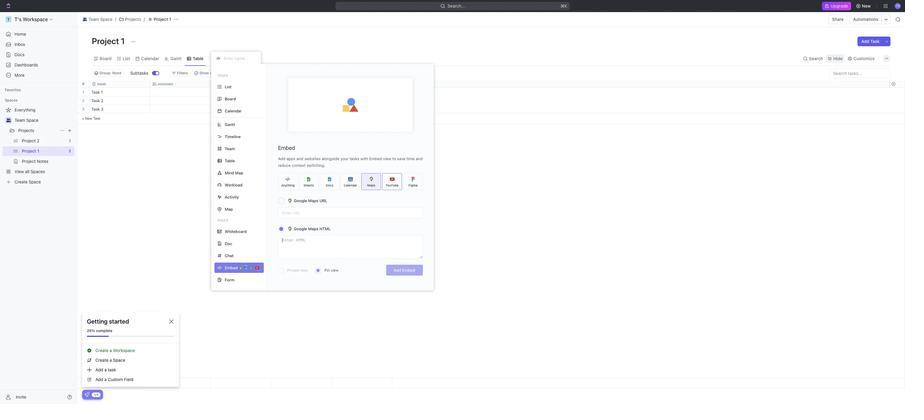Task type: vqa. For each thing, say whether or not it's contained in the screenshot.
Mind Map
yes



Task type: describe. For each thing, give the bounding box(es) containing it.
create a space
[[95, 358, 125, 363]]

0 horizontal spatial table
[[193, 56, 204, 61]]

show
[[199, 71, 209, 75]]

3 inside press space to select this row. "row"
[[101, 107, 103, 112]]

2 / from the left
[[144, 17, 145, 22]]

automations button
[[850, 15, 881, 24]]

close image
[[169, 320, 174, 324]]

a for custom
[[104, 378, 107, 383]]

1 vertical spatial project
[[92, 36, 119, 46]]

sidebar navigation
[[0, 12, 77, 405]]

1 and from the left
[[296, 157, 303, 161]]

chat
[[225, 254, 234, 259]]

⌘k
[[561, 3, 567, 8]]

add for add task
[[861, 39, 869, 44]]

upgrade
[[831, 3, 848, 8]]

1 inside press space to select this row. "row"
[[101, 90, 103, 95]]

docs inside sidebar navigation
[[15, 52, 25, 57]]

add for add a custom field
[[95, 378, 103, 383]]

to for ‎task 2
[[214, 99, 219, 103]]

team inside tree
[[15, 118, 25, 123]]

projects inside tree
[[18, 128, 34, 133]]

0 vertical spatial maps
[[367, 184, 375, 187]]

workload
[[225, 183, 243, 188]]

1 horizontal spatial project
[[154, 17, 168, 22]]

1 vertical spatial project 1
[[92, 36, 127, 46]]

to do cell for task 3
[[211, 105, 271, 113]]

row group containing ‎task 1
[[89, 88, 392, 124]]

add a custom field
[[95, 378, 133, 383]]

tree inside sidebar navigation
[[2, 105, 75, 187]]

board inside "link"
[[100, 56, 112, 61]]

websites
[[304, 157, 321, 161]]

1 horizontal spatial projects
[[125, 17, 141, 22]]

1 vertical spatial board
[[225, 96, 236, 101]]

view for pin view
[[331, 269, 339, 273]]

add for add embed
[[394, 268, 401, 273]]

view for private view
[[300, 269, 308, 273]]

3 row group from the left
[[890, 88, 905, 124]]

1 horizontal spatial space
[[100, 17, 112, 22]]

2 horizontal spatial team
[[225, 146, 235, 151]]

time
[[407, 157, 415, 161]]

complete
[[96, 329, 112, 334]]

add embed
[[394, 268, 415, 273]]

show closed
[[199, 71, 222, 75]]

getting
[[87, 319, 108, 326]]

tasks
[[217, 74, 228, 78]]

add apps and websites alongside your tasks with embed view to save time and reduce context switching.
[[278, 157, 422, 168]]

share button
[[828, 15, 847, 24]]

inbox
[[15, 42, 25, 47]]

started
[[109, 319, 129, 326]]

#
[[82, 82, 84, 86]]

context
[[292, 163, 306, 168]]

dashboards link
[[2, 60, 75, 70]]

‎task 1
[[91, 90, 103, 95]]

create for create a workspace
[[95, 349, 108, 354]]

team space link inside tree
[[15, 116, 73, 125]]

add task
[[861, 39, 880, 44]]

youtube
[[386, 184, 399, 187]]

private view
[[287, 269, 308, 273]]

a for workspace
[[110, 349, 112, 354]]

custom
[[108, 378, 123, 383]]

1 horizontal spatial calendar
[[225, 109, 242, 113]]

2 and from the left
[[416, 157, 422, 161]]

add a task
[[95, 368, 116, 373]]

figma
[[409, 184, 418, 187]]

your
[[340, 157, 349, 161]]

0 horizontal spatial projects link
[[18, 126, 58, 136]]

‎task for ‎task 1
[[91, 90, 100, 95]]

new task
[[85, 117, 100, 121]]

1 horizontal spatial projects link
[[117, 16, 143, 23]]

dashboards
[[15, 62, 38, 68]]

1 horizontal spatial team space link
[[81, 16, 114, 23]]

0 vertical spatial map
[[235, 171, 243, 176]]

task for new task
[[93, 117, 100, 121]]

press space to select this row. row containing 3
[[77, 105, 89, 114]]

workspace
[[113, 349, 135, 354]]

2 for ‎task
[[101, 98, 103, 103]]

2 vertical spatial calendar
[[344, 184, 357, 187]]

apps
[[286, 157, 295, 161]]

search button
[[801, 54, 825, 63]]

to inside add apps and websites alongside your tasks with embed view to save time and reduce context switching.
[[392, 157, 396, 161]]

row group containing 1 2 3
[[77, 88, 89, 124]]

table link
[[192, 54, 204, 63]]

timeline
[[225, 134, 241, 139]]

anything
[[281, 184, 295, 187]]

switching.
[[307, 163, 325, 168]]

sheets
[[304, 184, 314, 187]]

subtasks button
[[128, 68, 152, 78]]

1 vertical spatial table
[[225, 159, 235, 163]]

user group image
[[6, 119, 11, 122]]

docs link
[[2, 50, 75, 60]]

to do for ‎task 2
[[214, 99, 225, 103]]

alongside
[[322, 157, 339, 161]]

hide
[[833, 56, 843, 61]]

space inside sidebar navigation
[[26, 118, 38, 123]]

upgrade link
[[822, 2, 851, 10]]

do for ‎task 2
[[220, 99, 225, 103]]

add embed button
[[386, 265, 423, 276]]

Enter name... field
[[223, 56, 256, 61]]

a for space
[[110, 358, 112, 363]]

to do for task 3
[[214, 108, 225, 111]]

0 vertical spatial embed
[[278, 145, 295, 151]]

private
[[287, 269, 299, 273]]

user group image
[[83, 18, 87, 21]]

1 inside 1 2 3
[[82, 90, 84, 94]]

hide button
[[826, 54, 844, 63]]

a for task
[[104, 368, 107, 373]]

25% complete
[[87, 329, 112, 334]]

press space to select this row. row containing 2
[[77, 97, 89, 105]]

google maps url
[[294, 199, 327, 204]]

view
[[219, 56, 229, 61]]

onboarding checklist button element
[[85, 393, 89, 398]]

1 / from the left
[[115, 17, 116, 22]]

maps for url
[[308, 199, 318, 204]]

search...
[[448, 3, 465, 8]]

to do cell for ‎task 2
[[211, 97, 271, 105]]

0 horizontal spatial list
[[123, 56, 130, 61]]

1 horizontal spatial list
[[225, 84, 232, 89]]

press space to select this row. row containing ‎task 1
[[89, 88, 392, 98]]

home
[[15, 32, 26, 37]]

inbox link
[[2, 40, 75, 49]]



Task type: locate. For each thing, give the bounding box(es) containing it.
map down activity
[[225, 207, 233, 212]]

1 row group from the left
[[77, 88, 89, 124]]

1 horizontal spatial /
[[144, 17, 145, 22]]

task inside press space to select this row. "row"
[[91, 107, 100, 112]]

3
[[101, 107, 103, 112], [82, 107, 84, 111]]

google
[[294, 199, 307, 204], [294, 227, 307, 232]]

1 horizontal spatial gantt
[[225, 122, 235, 127]]

1 vertical spatial embed
[[369, 157, 382, 161]]

do down tasks
[[220, 99, 225, 103]]

map right mind
[[235, 171, 243, 176]]

1 google from the top
[[294, 199, 307, 204]]

view right pin
[[331, 269, 339, 273]]

a left task
[[104, 368, 107, 373]]

1 vertical spatial gantt
[[225, 122, 235, 127]]

new for new
[[862, 3, 871, 8]]

1 horizontal spatial docs
[[326, 184, 333, 187]]

team space
[[88, 17, 112, 22], [15, 118, 38, 123]]

0 horizontal spatial team
[[15, 118, 25, 123]]

2 horizontal spatial embed
[[402, 268, 415, 273]]

row
[[89, 81, 392, 88]]

2 horizontal spatial calendar
[[344, 184, 357, 187]]

create for create a space
[[95, 358, 108, 363]]

2 left "‎task 2"
[[82, 99, 84, 103]]

team down timeline
[[225, 146, 235, 151]]

2 vertical spatial to
[[392, 157, 396, 161]]

and
[[296, 157, 303, 161], [416, 157, 422, 161]]

view inside add apps and websites alongside your tasks with embed view to save time and reduce context switching.
[[383, 157, 391, 161]]

a up task
[[110, 358, 112, 363]]

add for add apps and websites alongside your tasks with embed view to save time and reduce context switching.
[[278, 157, 285, 161]]

2 vertical spatial space
[[113, 358, 125, 363]]

create a workspace
[[95, 349, 135, 354]]

map
[[235, 171, 243, 176], [225, 207, 233, 212]]

and up 'context' on the left top
[[296, 157, 303, 161]]

0 horizontal spatial team space link
[[15, 116, 73, 125]]

view
[[383, 157, 391, 161], [300, 269, 308, 273], [331, 269, 339, 273]]

docs down the inbox
[[15, 52, 25, 57]]

google for google maps url
[[294, 199, 307, 204]]

team space right user group image
[[15, 118, 38, 123]]

1 vertical spatial team space
[[15, 118, 38, 123]]

onboarding checklist button image
[[85, 393, 89, 398]]

new inside new button
[[862, 3, 871, 8]]

new up automations
[[862, 3, 871, 8]]

home link
[[2, 29, 75, 39]]

calendar down add apps and websites alongside your tasks with embed view to save time and reduce context switching.
[[344, 184, 357, 187]]

add for add a task
[[95, 368, 103, 373]]

cell
[[150, 88, 211, 96], [211, 88, 271, 96], [271, 88, 332, 96], [150, 97, 211, 105], [271, 97, 332, 105], [150, 105, 211, 113], [271, 105, 332, 113]]

2 for 1
[[82, 99, 84, 103]]

0 vertical spatial google
[[294, 199, 307, 204]]

create up add a task
[[95, 358, 108, 363]]

calendar up subtasks 'button'
[[141, 56, 159, 61]]

0 vertical spatial to do cell
[[211, 97, 271, 105]]

team space inside tree
[[15, 118, 38, 123]]

0 horizontal spatial and
[[296, 157, 303, 161]]

3 left task 3
[[82, 107, 84, 111]]

2 to do cell from the top
[[211, 105, 271, 113]]

1 horizontal spatial and
[[416, 157, 422, 161]]

0 horizontal spatial calendar
[[141, 56, 159, 61]]

calendar up timeline
[[225, 109, 242, 113]]

calendar
[[141, 56, 159, 61], [225, 109, 242, 113], [344, 184, 357, 187]]

board down tasks
[[225, 96, 236, 101]]

0 horizontal spatial view
[[300, 269, 308, 273]]

0 horizontal spatial /
[[115, 17, 116, 22]]

1 vertical spatial projects link
[[18, 126, 58, 136]]

0 horizontal spatial project
[[92, 36, 119, 46]]

do
[[220, 99, 225, 103], [220, 108, 225, 111]]

1 to do cell from the top
[[211, 97, 271, 105]]

invite
[[16, 395, 26, 400]]

0 horizontal spatial embed
[[278, 145, 295, 151]]

view right private
[[300, 269, 308, 273]]

Search tasks... text field
[[830, 69, 890, 78]]

1 vertical spatial docs
[[326, 184, 333, 187]]

projects
[[125, 17, 141, 22], [18, 128, 34, 133]]

1 to do from the top
[[214, 99, 225, 103]]

a
[[110, 349, 112, 354], [110, 358, 112, 363], [104, 368, 107, 373], [104, 378, 107, 383]]

1 vertical spatial ‎task
[[91, 98, 100, 103]]

space right user group image
[[26, 118, 38, 123]]

space right user group icon
[[100, 17, 112, 22]]

task down "‎task 2"
[[91, 107, 100, 112]]

1/4
[[94, 394, 98, 397]]

task inside button
[[870, 39, 880, 44]]

subtasks
[[130, 71, 148, 76]]

google for google maps html
[[294, 227, 307, 232]]

0 vertical spatial space
[[100, 17, 112, 22]]

task
[[870, 39, 880, 44], [91, 107, 100, 112], [93, 117, 100, 121]]

customize button
[[846, 54, 877, 63]]

0 horizontal spatial team space
[[15, 118, 38, 123]]

1 vertical spatial team
[[15, 118, 25, 123]]

1 vertical spatial to
[[214, 108, 219, 111]]

new button
[[853, 1, 874, 11]]

Enter HTML text field
[[278, 236, 423, 259]]

new down task 3
[[85, 117, 92, 121]]

with
[[360, 157, 368, 161]]

tree
[[2, 105, 75, 187]]

pin view
[[324, 269, 339, 273]]

0 vertical spatial board
[[100, 56, 112, 61]]

1 vertical spatial to do
[[214, 108, 225, 111]]

to
[[214, 99, 219, 103], [214, 108, 219, 111], [392, 157, 396, 161]]

press space to select this row. row
[[77, 88, 89, 97], [89, 88, 392, 98], [77, 97, 89, 105], [89, 97, 392, 106], [77, 105, 89, 114], [89, 105, 392, 114], [89, 379, 392, 389]]

1 do from the top
[[220, 99, 225, 103]]

2 do from the top
[[220, 108, 225, 111]]

maps left youtube
[[367, 184, 375, 187]]

to for task 3
[[214, 108, 219, 111]]

1 vertical spatial projects
[[18, 128, 34, 133]]

list down tasks
[[225, 84, 232, 89]]

team right user group image
[[15, 118, 25, 123]]

1 create from the top
[[95, 349, 108, 354]]

‎task up "‎task 2"
[[91, 90, 100, 95]]

0 vertical spatial to do
[[214, 99, 225, 103]]

2 ‎task from the top
[[91, 98, 100, 103]]

table up mind
[[225, 159, 235, 163]]

team right user group icon
[[88, 17, 99, 22]]

search
[[809, 56, 823, 61]]

maps for html
[[308, 227, 318, 232]]

1 vertical spatial space
[[26, 118, 38, 123]]

maps left url
[[308, 199, 318, 204]]

1 vertical spatial new
[[85, 117, 92, 121]]

list up subtasks 'button'
[[123, 56, 130, 61]]

0 vertical spatial projects
[[125, 17, 141, 22]]

view button
[[211, 51, 231, 66]]

a up create a space
[[110, 349, 112, 354]]

2 vertical spatial embed
[[402, 268, 415, 273]]

customize
[[854, 56, 875, 61]]

list link
[[122, 54, 130, 63]]

space
[[100, 17, 112, 22], [26, 118, 38, 123], [113, 358, 125, 363]]

1 horizontal spatial table
[[225, 159, 235, 163]]

project 1 link
[[146, 16, 173, 23]]

‎task
[[91, 90, 100, 95], [91, 98, 100, 103]]

2 horizontal spatial view
[[383, 157, 391, 161]]

team space link
[[81, 16, 114, 23], [15, 116, 73, 125]]

0 horizontal spatial project 1
[[92, 36, 127, 46]]

0 vertical spatial docs
[[15, 52, 25, 57]]

embed inside add apps and websites alongside your tasks with embed view to save time and reduce context switching.
[[369, 157, 382, 161]]

task up customize
[[870, 39, 880, 44]]

0 vertical spatial gantt
[[170, 56, 182, 61]]

grid
[[77, 81, 905, 389]]

1 horizontal spatial project 1
[[154, 17, 171, 22]]

1 vertical spatial maps
[[308, 199, 318, 204]]

1 vertical spatial task
[[91, 107, 100, 112]]

1 ‎task from the top
[[91, 90, 100, 95]]

create
[[95, 349, 108, 354], [95, 358, 108, 363]]

1 vertical spatial do
[[220, 108, 225, 111]]

1 horizontal spatial view
[[331, 269, 339, 273]]

0 vertical spatial project 1
[[154, 17, 171, 22]]

field
[[124, 378, 133, 383]]

gantt
[[170, 56, 182, 61], [225, 122, 235, 127]]

2 inside 1 2 3
[[82, 99, 84, 103]]

getting started
[[87, 319, 129, 326]]

0 vertical spatial team space
[[88, 17, 112, 22]]

google maps html
[[294, 227, 331, 232]]

docs up url
[[326, 184, 333, 187]]

1 vertical spatial team space link
[[15, 116, 73, 125]]

mind
[[225, 171, 234, 176]]

google down sheets
[[294, 199, 307, 204]]

gantt left table link
[[170, 56, 182, 61]]

favorites button
[[2, 87, 23, 94]]

1 2 3
[[82, 90, 84, 111]]

show closed button
[[192, 70, 224, 77]]

activity
[[225, 195, 239, 200]]

grid containing ‎task 1
[[77, 81, 905, 389]]

html
[[319, 227, 331, 232]]

whiteboard
[[225, 229, 247, 234]]

new for new task
[[85, 117, 92, 121]]

0 vertical spatial table
[[193, 56, 204, 61]]

new inside grid
[[85, 117, 92, 121]]

do up timeline
[[220, 108, 225, 111]]

0 horizontal spatial board
[[100, 56, 112, 61]]

2 up task 3
[[101, 98, 103, 103]]

1 vertical spatial to do cell
[[211, 105, 271, 113]]

google left html
[[294, 227, 307, 232]]

task for add task
[[870, 39, 880, 44]]

1 vertical spatial map
[[225, 207, 233, 212]]

table up "show"
[[193, 56, 204, 61]]

add inside add apps and websites alongside your tasks with embed view to save time and reduce context switching.
[[278, 157, 285, 161]]

gantt up timeline
[[225, 122, 235, 127]]

0 vertical spatial create
[[95, 349, 108, 354]]

task 3
[[91, 107, 103, 112]]

url
[[319, 199, 327, 204]]

new
[[862, 3, 871, 8], [85, 117, 92, 121]]

2 to do from the top
[[214, 108, 225, 111]]

docs
[[15, 52, 25, 57], [326, 184, 333, 187]]

2 vertical spatial task
[[93, 117, 100, 121]]

3 down "‎task 2"
[[101, 107, 103, 112]]

‎task 2
[[91, 98, 103, 103]]

0 vertical spatial team space link
[[81, 16, 114, 23]]

do for task 3
[[220, 108, 225, 111]]

space down create a workspace
[[113, 358, 125, 363]]

embed inside button
[[402, 268, 415, 273]]

0 vertical spatial calendar
[[141, 56, 159, 61]]

calendar link
[[140, 54, 159, 63]]

0 vertical spatial to
[[214, 99, 219, 103]]

project 1
[[154, 17, 171, 22], [92, 36, 127, 46]]

pages
[[217, 219, 228, 223]]

share
[[832, 17, 844, 22]]

0 vertical spatial do
[[220, 99, 225, 103]]

2 create from the top
[[95, 358, 108, 363]]

1 horizontal spatial board
[[225, 96, 236, 101]]

‎task for ‎task 2
[[91, 98, 100, 103]]

mind map
[[225, 171, 243, 176]]

favorites
[[5, 88, 21, 92]]

0 horizontal spatial docs
[[15, 52, 25, 57]]

1 horizontal spatial team
[[88, 17, 99, 22]]

gantt link
[[169, 54, 182, 63]]

save
[[397, 157, 406, 161]]

0 horizontal spatial projects
[[18, 128, 34, 133]]

‎task down ‎task 1
[[91, 98, 100, 103]]

closed
[[210, 71, 222, 75]]

task
[[108, 368, 116, 373]]

0 horizontal spatial space
[[26, 118, 38, 123]]

a down add a task
[[104, 378, 107, 383]]

team space right user group icon
[[88, 17, 112, 22]]

2 horizontal spatial space
[[113, 358, 125, 363]]

2 google from the top
[[294, 227, 307, 232]]

1 vertical spatial google
[[294, 227, 307, 232]]

task down task 3
[[93, 117, 100, 121]]

0 horizontal spatial map
[[225, 207, 233, 212]]

press space to select this row. row containing 1
[[77, 88, 89, 97]]

0 horizontal spatial 2
[[82, 99, 84, 103]]

0 vertical spatial new
[[862, 3, 871, 8]]

0 horizontal spatial gantt
[[170, 56, 182, 61]]

board left list link
[[100, 56, 112, 61]]

add task button
[[858, 37, 883, 46]]

and right time
[[416, 157, 422, 161]]

1 horizontal spatial 3
[[101, 107, 103, 112]]

board link
[[98, 54, 112, 63]]

0 vertical spatial ‎task
[[91, 90, 100, 95]]

maps
[[367, 184, 375, 187], [308, 199, 318, 204], [308, 227, 318, 232]]

to do cell
[[211, 97, 271, 105], [211, 105, 271, 113]]

maps left html
[[308, 227, 318, 232]]

automations
[[853, 17, 878, 22]]

25%
[[87, 329, 95, 334]]

0 vertical spatial team
[[88, 17, 99, 22]]

tasks
[[350, 157, 359, 161]]

1 vertical spatial calendar
[[225, 109, 242, 113]]

0 vertical spatial list
[[123, 56, 130, 61]]

create up create a space
[[95, 349, 108, 354]]

2 row group from the left
[[89, 88, 392, 124]]

form
[[225, 278, 234, 283]]

Enter URL text field
[[278, 208, 423, 219]]

0 vertical spatial project
[[154, 17, 168, 22]]

row group
[[77, 88, 89, 124], [89, 88, 392, 124], [890, 88, 905, 124]]

1 horizontal spatial new
[[862, 3, 871, 8]]

1 horizontal spatial team space
[[88, 17, 112, 22]]

reduce
[[278, 163, 291, 168]]

pin
[[324, 269, 330, 273]]

view button
[[211, 54, 231, 63]]

1 vertical spatial create
[[95, 358, 108, 363]]

tree containing team space
[[2, 105, 75, 187]]

doc
[[225, 242, 232, 246]]

spaces
[[5, 98, 18, 103]]

2 vertical spatial maps
[[308, 227, 318, 232]]

0 horizontal spatial 3
[[82, 107, 84, 111]]

view left save
[[383, 157, 391, 161]]

2 vertical spatial team
[[225, 146, 235, 151]]

press space to select this row. row containing ‎task 2
[[89, 97, 392, 106]]

press space to select this row. row containing task 3
[[89, 105, 392, 114]]

1 horizontal spatial embed
[[369, 157, 382, 161]]



